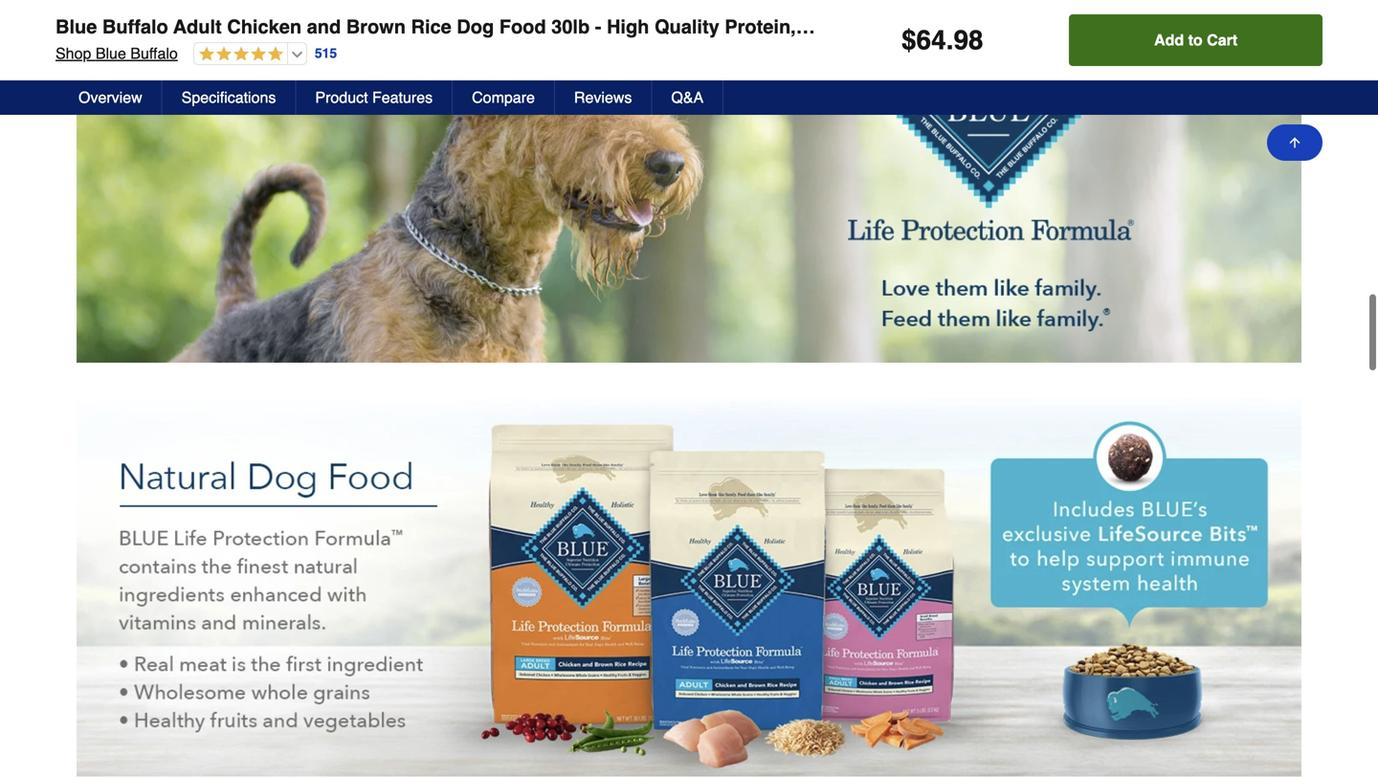 Task type: locate. For each thing, give the bounding box(es) containing it.
product features
[[315, 89, 433, 106]]

blue right shop
[[96, 45, 126, 62]]

& right skin
[[1366, 16, 1379, 38]]

product features button
[[296, 80, 453, 115]]

fatty
[[1107, 16, 1153, 38]]

shop
[[56, 45, 91, 62]]

buffalo up the shop blue buffalo
[[102, 16, 168, 38]]

product
[[315, 89, 368, 106]]

adult
[[173, 16, 222, 38]]

reviews
[[574, 89, 632, 106]]

high
[[607, 16, 650, 38]]

6
[[1091, 16, 1102, 38]]

515
[[315, 46, 337, 61]]

cart
[[1208, 31, 1238, 49]]

1 vertical spatial buffalo
[[130, 45, 178, 62]]

buffalo down adult
[[130, 45, 178, 62]]

1 horizontal spatial &
[[1366, 16, 1379, 38]]

blue up shop
[[56, 16, 97, 38]]

.
[[947, 25, 954, 56]]

& right 3
[[1072, 16, 1086, 38]]

rice
[[411, 16, 452, 38]]

acids
[[1158, 16, 1210, 38]]

64
[[917, 25, 947, 56]]

brown
[[346, 16, 406, 38]]

specifications
[[182, 89, 276, 106]]

overview
[[79, 89, 142, 106]]

to
[[1189, 31, 1203, 49]]

shop blue buffalo
[[56, 45, 178, 62]]

0 horizontal spatial &
[[1072, 16, 1086, 38]]

skin
[[1320, 16, 1361, 38]]

buffalo
[[102, 16, 168, 38], [130, 45, 178, 62]]

1 & from the left
[[1072, 16, 1086, 38]]

blue
[[56, 16, 97, 38], [96, 45, 126, 62]]

0 vertical spatial buffalo
[[102, 16, 168, 38]]

for
[[1215, 16, 1240, 38]]

&
[[1072, 16, 1086, 38], [1366, 16, 1379, 38]]

specifications button
[[162, 80, 296, 115]]

healthy
[[1246, 16, 1315, 38]]

$
[[902, 25, 917, 56]]

chicken
[[227, 16, 302, 38]]



Task type: describe. For each thing, give the bounding box(es) containing it.
$ 64 . 98
[[902, 25, 984, 56]]

and
[[307, 16, 341, 38]]

q&a button
[[652, 80, 724, 115]]

q&a
[[672, 89, 704, 106]]

30lb
[[552, 16, 590, 38]]

3
[[1056, 16, 1067, 38]]

arrow up image
[[1288, 135, 1303, 150]]

protein,
[[725, 16, 796, 38]]

omega
[[986, 16, 1051, 38]]

2 & from the left
[[1366, 16, 1379, 38]]

blue buffalo  adult chicken and brown rice dog food 30lb - high quality protein, wholesome grains, omega 3 & 6 fatty acids for healthy skin &
[[56, 16, 1379, 38]]

add to cart
[[1155, 31, 1238, 49]]

0 vertical spatial blue
[[56, 16, 97, 38]]

features
[[372, 89, 433, 106]]

reviews button
[[555, 80, 652, 115]]

compare
[[472, 89, 535, 106]]

add
[[1155, 31, 1185, 49]]

1 vertical spatial blue
[[96, 45, 126, 62]]

compare button
[[453, 80, 555, 115]]

add to cart button
[[1070, 14, 1323, 66]]

grains,
[[914, 16, 980, 38]]

wholesome
[[802, 16, 909, 38]]

98
[[954, 25, 984, 56]]

-
[[595, 16, 602, 38]]

quality
[[655, 16, 720, 38]]

food
[[500, 16, 546, 38]]

4.7 stars image
[[194, 46, 283, 64]]

overview button
[[59, 80, 162, 115]]

dog
[[457, 16, 494, 38]]



Task type: vqa. For each thing, say whether or not it's contained in the screenshot.
the right &
yes



